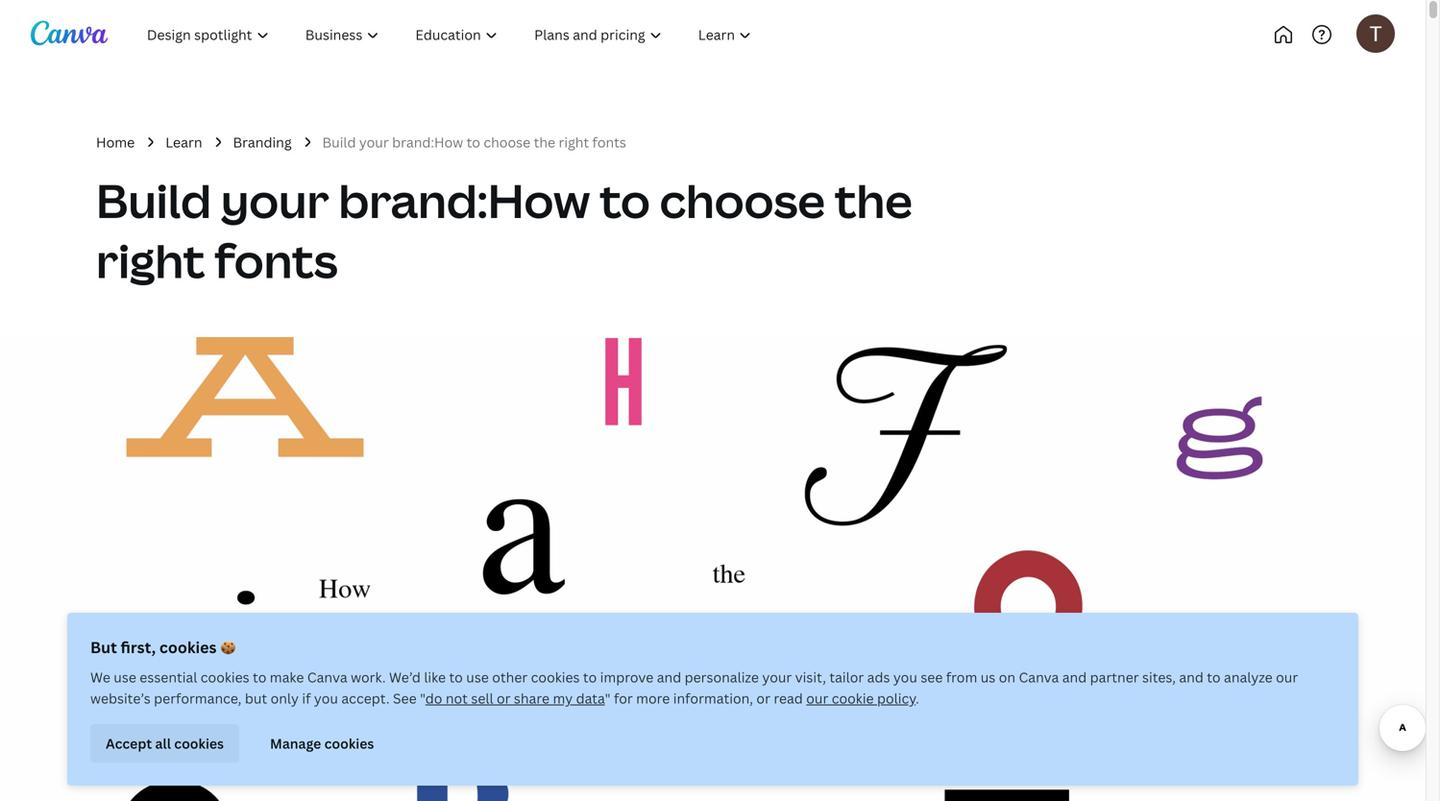 Task type: vqa. For each thing, say whether or not it's contained in the screenshot.
brand
no



Task type: describe. For each thing, give the bounding box(es) containing it.
2 use from the left
[[466, 669, 489, 687]]

cookie
[[832, 690, 874, 708]]

sell
[[471, 690, 494, 708]]

we use essential cookies to make canva work. we'd like to use other cookies to improve and personalize your visit, tailor ads you see from us on canva and partner sites, and to analyze our website's performance, but only if you accept. see "
[[90, 669, 1299, 708]]

policy
[[878, 690, 916, 708]]

personalize
[[685, 669, 759, 687]]

we
[[90, 669, 110, 687]]

we'd
[[389, 669, 421, 687]]

home
[[96, 133, 135, 151]]

to inside build your brand:how to choose the right fonts
[[600, 169, 651, 232]]

tailor
[[830, 669, 864, 687]]

do not sell or share my data link
[[426, 690, 605, 708]]

cookies down the "🍪"
[[201, 669, 250, 687]]

0 vertical spatial right
[[559, 133, 589, 151]]

1 and from the left
[[657, 669, 682, 687]]

our inside we use essential cookies to make canva work. we'd like to use other cookies to improve and personalize your visit, tailor ads you see from us on canva and partner sites, and to analyze our website's performance, but only if you accept. see "
[[1277, 669, 1299, 687]]

like
[[424, 669, 446, 687]]

our cookie policy link
[[807, 690, 916, 708]]

all
[[155, 735, 171, 753]]

cookies down accept.
[[325, 735, 374, 753]]

your inside we use essential cookies to make canva work. we'd like to use other cookies to improve and personalize your visit, tailor ads you see from us on canva and partner sites, and to analyze our website's performance, but only if you accept. see "
[[763, 669, 792, 687]]

if
[[302, 690, 311, 708]]

accept
[[106, 735, 152, 753]]

🍪
[[220, 637, 236, 658]]

do not sell or share my data " for more information, or read our cookie policy .
[[426, 690, 920, 708]]

1 canva from the left
[[307, 669, 348, 687]]

1 horizontal spatial you
[[894, 669, 918, 687]]

0 vertical spatial brand:how
[[392, 133, 464, 151]]

website's
[[90, 690, 151, 708]]

manage
[[270, 735, 321, 753]]

manage cookies button
[[255, 725, 390, 763]]

0 vertical spatial choose
[[484, 133, 531, 151]]

accept.
[[342, 690, 390, 708]]

analyze
[[1225, 669, 1273, 687]]

partner
[[1091, 669, 1140, 687]]

1 or from the left
[[497, 690, 511, 708]]

accept all cookies button
[[90, 725, 239, 763]]

on
[[999, 669, 1016, 687]]

improve
[[600, 669, 654, 687]]

only
[[271, 690, 299, 708]]

but
[[245, 690, 267, 708]]

learn link
[[166, 132, 202, 153]]

0 horizontal spatial fonts
[[215, 229, 338, 292]]

visit,
[[796, 669, 827, 687]]

but first, cookies 🍪
[[90, 637, 236, 658]]

other
[[492, 669, 528, 687]]

3 and from the left
[[1180, 669, 1204, 687]]

home link
[[96, 132, 135, 153]]

0 horizontal spatial our
[[807, 690, 829, 708]]

sites,
[[1143, 669, 1177, 687]]

us
[[981, 669, 996, 687]]

cookies up essential
[[160, 637, 217, 658]]

1 vertical spatial the
[[835, 169, 913, 232]]

0 vertical spatial fonts
[[593, 133, 627, 151]]



Task type: locate. For each thing, give the bounding box(es) containing it.
performance,
[[154, 690, 242, 708]]

canva up if
[[307, 669, 348, 687]]

or
[[497, 690, 511, 708], [757, 690, 771, 708]]

build inside build your brand:how to choose the right fonts
[[96, 169, 212, 232]]

more
[[637, 690, 670, 708]]

1 vertical spatial your
[[221, 169, 329, 232]]

to
[[467, 133, 481, 151], [600, 169, 651, 232], [253, 669, 267, 687], [449, 669, 463, 687], [583, 669, 597, 687], [1208, 669, 1221, 687]]

1 vertical spatial our
[[807, 690, 829, 708]]

0 horizontal spatial canva
[[307, 669, 348, 687]]

0 vertical spatial you
[[894, 669, 918, 687]]

our
[[1277, 669, 1299, 687], [807, 690, 829, 708]]

use
[[114, 669, 136, 687], [466, 669, 489, 687]]

1 vertical spatial fonts
[[215, 229, 338, 292]]

1 horizontal spatial right
[[559, 133, 589, 151]]

0 horizontal spatial or
[[497, 690, 511, 708]]

build down learn link
[[96, 169, 212, 232]]

fonts
[[593, 133, 627, 151], [215, 229, 338, 292]]

1 horizontal spatial use
[[466, 669, 489, 687]]

but
[[90, 637, 117, 658]]

use up sell
[[466, 669, 489, 687]]

or right sell
[[497, 690, 511, 708]]

0 vertical spatial build your brand:how to choose the right fonts
[[323, 133, 627, 151]]

" left for
[[605, 690, 611, 708]]

ads
[[868, 669, 891, 687]]

0 horizontal spatial "
[[420, 690, 426, 708]]

use up website's on the left of the page
[[114, 669, 136, 687]]

essential
[[140, 669, 197, 687]]

you up policy
[[894, 669, 918, 687]]

read
[[774, 690, 803, 708]]

and
[[657, 669, 682, 687], [1063, 669, 1087, 687], [1180, 669, 1204, 687]]

1 vertical spatial choose
[[660, 169, 826, 232]]

my
[[553, 690, 573, 708]]

from
[[947, 669, 978, 687]]

branding
[[233, 133, 292, 151]]

information,
[[674, 690, 754, 708]]

canva
[[307, 669, 348, 687], [1019, 669, 1060, 687]]

not
[[446, 690, 468, 708]]

1 horizontal spatial your
[[359, 133, 389, 151]]

top level navigation element
[[131, 15, 834, 54]]

0 horizontal spatial use
[[114, 669, 136, 687]]

build your brand:how to choose the right fonts
[[323, 133, 627, 151], [96, 169, 913, 292]]

our right analyze
[[1277, 669, 1299, 687]]

data
[[576, 690, 605, 708]]

0 horizontal spatial right
[[96, 229, 205, 292]]

choose
[[484, 133, 531, 151], [660, 169, 826, 232]]

1 vertical spatial right
[[96, 229, 205, 292]]

1 horizontal spatial "
[[605, 690, 611, 708]]

1 horizontal spatial fonts
[[593, 133, 627, 151]]

1 horizontal spatial canva
[[1019, 669, 1060, 687]]

and up do not sell or share my data " for more information, or read our cookie policy .
[[657, 669, 682, 687]]

0 horizontal spatial build
[[96, 169, 212, 232]]

1 vertical spatial brand:how
[[339, 169, 590, 232]]

.
[[916, 690, 920, 708]]

0 horizontal spatial and
[[657, 669, 682, 687]]

1 horizontal spatial or
[[757, 690, 771, 708]]

you right if
[[314, 690, 338, 708]]

brand:how inside build your brand:how to choose the right fonts
[[339, 169, 590, 232]]

brand:how
[[392, 133, 464, 151], [339, 169, 590, 232]]

0 vertical spatial our
[[1277, 669, 1299, 687]]

1 horizontal spatial build
[[323, 133, 356, 151]]

"
[[420, 690, 426, 708], [605, 690, 611, 708]]

make
[[270, 669, 304, 687]]

2 horizontal spatial your
[[763, 669, 792, 687]]

" inside we use essential cookies to make canva work. we'd like to use other cookies to improve and personalize your visit, tailor ads you see from us on canva and partner sites, and to analyze our website's performance, but only if you accept. see "
[[420, 690, 426, 708]]

the
[[534, 133, 556, 151], [835, 169, 913, 232]]

0 vertical spatial the
[[534, 133, 556, 151]]

0 vertical spatial build
[[323, 133, 356, 151]]

2 " from the left
[[605, 690, 611, 708]]

do
[[426, 690, 443, 708]]

see
[[393, 690, 417, 708]]

1 vertical spatial you
[[314, 690, 338, 708]]

1 vertical spatial build
[[96, 169, 212, 232]]

share
[[514, 690, 550, 708]]

1 use from the left
[[114, 669, 136, 687]]

1 horizontal spatial the
[[835, 169, 913, 232]]

2 and from the left
[[1063, 669, 1087, 687]]

1 horizontal spatial and
[[1063, 669, 1087, 687]]

" right see
[[420, 690, 426, 708]]

right
[[559, 133, 589, 151], [96, 229, 205, 292]]

1 horizontal spatial choose
[[660, 169, 826, 232]]

0 horizontal spatial your
[[221, 169, 329, 232]]

1 horizontal spatial our
[[1277, 669, 1299, 687]]

see
[[921, 669, 943, 687]]

2 vertical spatial your
[[763, 669, 792, 687]]

2 horizontal spatial and
[[1180, 669, 1204, 687]]

our down visit,
[[807, 690, 829, 708]]

work.
[[351, 669, 386, 687]]

0 horizontal spatial choose
[[484, 133, 531, 151]]

or left read
[[757, 690, 771, 708]]

2 or from the left
[[757, 690, 771, 708]]

1 vertical spatial build your brand:how to choose the right fonts
[[96, 169, 913, 292]]

cookies up my
[[531, 669, 580, 687]]

cookies right all
[[174, 735, 224, 753]]

0 horizontal spatial you
[[314, 690, 338, 708]]

and left partner
[[1063, 669, 1087, 687]]

first,
[[121, 637, 156, 658]]

you
[[894, 669, 918, 687], [314, 690, 338, 708]]

for
[[614, 690, 633, 708]]

choose inside build your brand:how to choose the right fonts
[[660, 169, 826, 232]]

0 horizontal spatial the
[[534, 133, 556, 151]]

accept all cookies
[[106, 735, 224, 753]]

manage cookies
[[270, 735, 374, 753]]

cookies
[[160, 637, 217, 658], [201, 669, 250, 687], [531, 669, 580, 687], [174, 735, 224, 753], [325, 735, 374, 753]]

0 vertical spatial your
[[359, 133, 389, 151]]

branding link
[[233, 132, 292, 153]]

canva right on
[[1019, 669, 1060, 687]]

build right branding
[[323, 133, 356, 151]]

learn
[[166, 133, 202, 151]]

2 canva from the left
[[1019, 669, 1060, 687]]

1 " from the left
[[420, 690, 426, 708]]

and right sites,
[[1180, 669, 1204, 687]]

build
[[323, 133, 356, 151], [96, 169, 212, 232]]

your
[[359, 133, 389, 151], [221, 169, 329, 232], [763, 669, 792, 687]]



